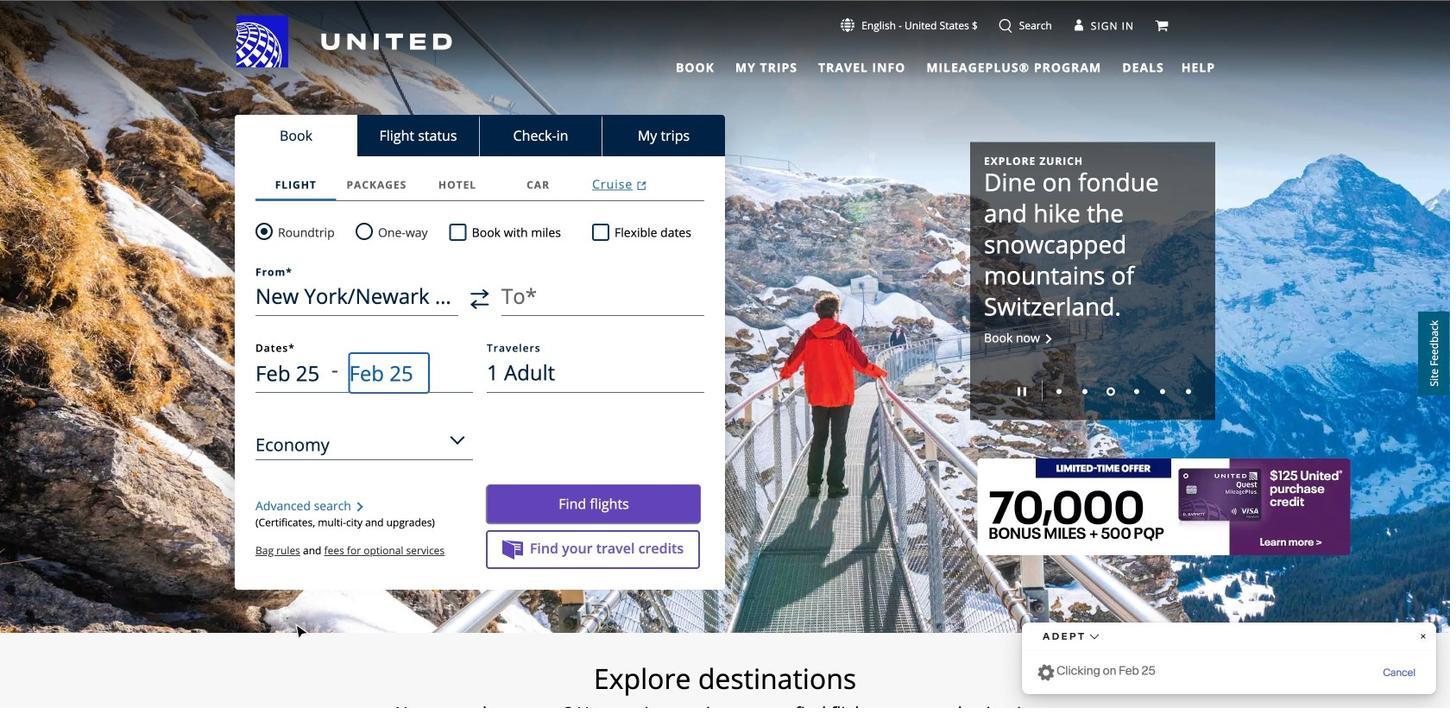 Task type: describe. For each thing, give the bounding box(es) containing it.
slide 1 of 6 image
[[1057, 389, 1062, 394]]

Return text field
[[349, 353, 429, 393]]

slide 5 of 6 image
[[1161, 389, 1166, 394]]

not sure where to go? use our interactive map to find flights to great destinations. element
[[136, 703, 1315, 708]]

slide 4 of 6 image
[[1135, 389, 1140, 394]]

slide 3 of 6 image
[[1107, 387, 1116, 396]]

From* text field
[[256, 276, 459, 316]]

united logo link to homepage image
[[237, 16, 453, 67]]

view cart, click to view list of recently searched saved trips. image
[[1156, 19, 1169, 33]]

0 vertical spatial tab list
[[666, 52, 1168, 78]]

To* text field
[[502, 276, 705, 316]]

enter your departing city, airport name, or airport code. element
[[256, 267, 293, 277]]

1 vertical spatial tab list
[[235, 115, 725, 156]]

slide 6 of 6 image
[[1187, 389, 1192, 394]]



Task type: vqa. For each thing, say whether or not it's contained in the screenshot.
Destination text box
no



Task type: locate. For each thing, give the bounding box(es) containing it.
explore destinations element
[[136, 662, 1315, 696]]

economy element
[[256, 434, 447, 455]]

slide 2 of 6 image
[[1083, 389, 1088, 394]]

reverse origin and destination image
[[471, 289, 490, 310]]

main content
[[0, 1, 1451, 708]]

carousel buttons element
[[985, 374, 1202, 406]]

2 vertical spatial tab list
[[256, 168, 705, 201]]

tab list
[[666, 52, 1168, 78], [235, 115, 725, 156], [256, 168, 705, 201]]

None button
[[256, 421, 473, 460]]

currently in english united states	$ enter to change image
[[841, 18, 855, 32]]

navigation
[[0, 15, 1451, 78]]

pause image
[[1018, 387, 1027, 396]]

Depart text field
[[256, 353, 332, 393]]



